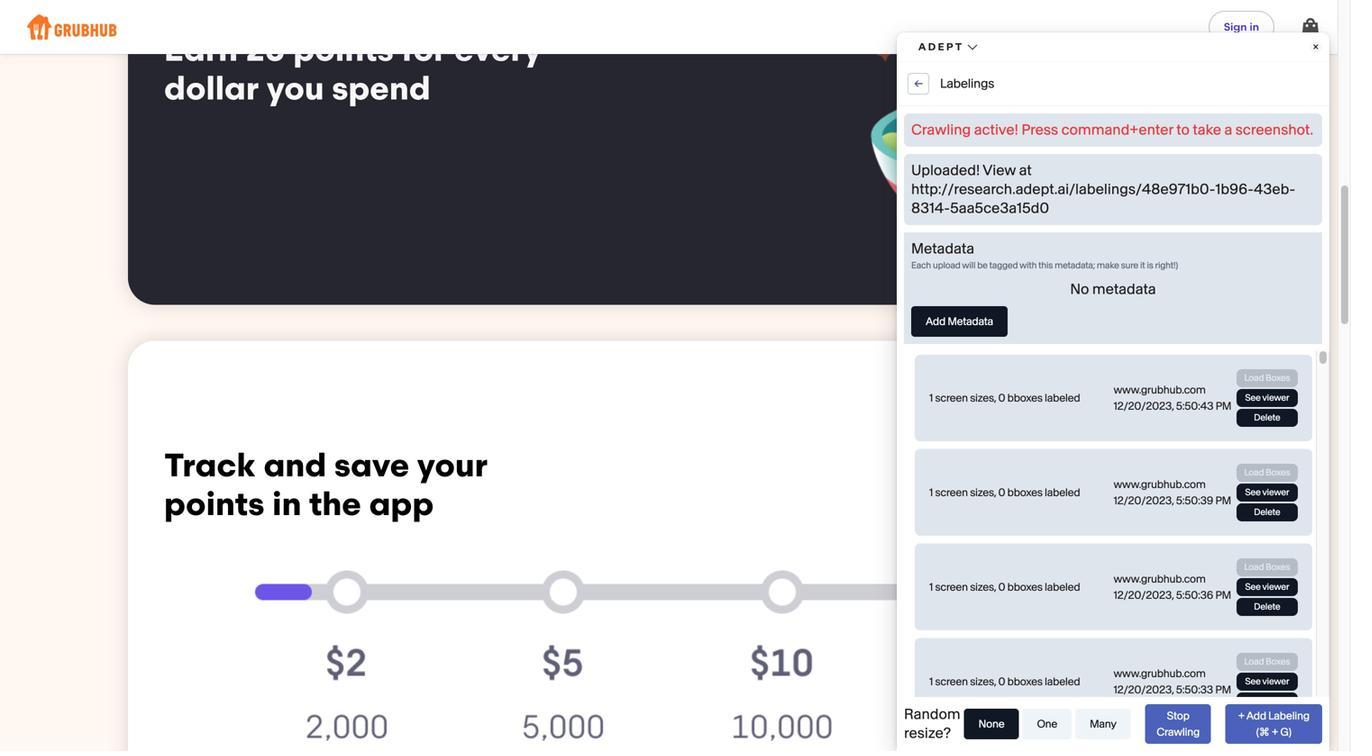Task type: locate. For each thing, give the bounding box(es) containing it.
1 vertical spatial in
[[272, 484, 301, 523]]

in inside 'link'
[[1250, 20, 1259, 33]]

in inside the track and save your points in the app
[[272, 484, 301, 523]]

1 horizontal spatial points
[[293, 29, 394, 68]]

earn
[[164, 29, 238, 68]]

0 horizontal spatial in
[[272, 484, 301, 523]]

1 vertical spatial points
[[164, 484, 264, 523]]

points up spend
[[293, 29, 394, 68]]

0 vertical spatial points
[[293, 29, 394, 68]]

points inside earn 20 points for every dollar you spend
[[293, 29, 394, 68]]

in down and
[[272, 484, 301, 523]]

track
[[164, 445, 256, 484]]

0 vertical spatial in
[[1250, 20, 1259, 33]]

for
[[401, 29, 447, 68]]

points down track
[[164, 484, 264, 523]]

in
[[1250, 20, 1259, 33], [272, 484, 301, 523]]

and
[[264, 445, 327, 484]]

sign
[[1224, 20, 1247, 33]]

0 horizontal spatial points
[[164, 484, 264, 523]]

1 horizontal spatial in
[[1250, 20, 1259, 33]]

20
[[246, 29, 285, 68]]

dollar
[[164, 68, 259, 106]]

save
[[334, 445, 409, 484]]

in right sign
[[1250, 20, 1259, 33]]

your
[[417, 445, 488, 484]]

points
[[293, 29, 394, 68], [164, 484, 264, 523]]



Task type: describe. For each thing, give the bounding box(es) containing it.
app
[[369, 484, 434, 523]]

sign in
[[1224, 20, 1259, 33]]

grubhub rewards food icon image
[[841, 0, 1192, 244]]

grubhub rewards point tracker image
[[250, 559, 1088, 740]]

sign in link
[[1209, 11, 1275, 43]]

spend
[[332, 68, 431, 106]]

points inside the track and save your points in the app
[[164, 484, 264, 523]]

the
[[309, 484, 361, 523]]

every
[[454, 29, 542, 68]]

earn 20 points for every dollar you spend
[[164, 29, 542, 106]]

you
[[267, 68, 324, 106]]

track and save your points in the app
[[164, 445, 488, 523]]

grubhub logo image
[[27, 9, 117, 45]]



Task type: vqa. For each thing, say whether or not it's contained in the screenshot.
Hal's
no



